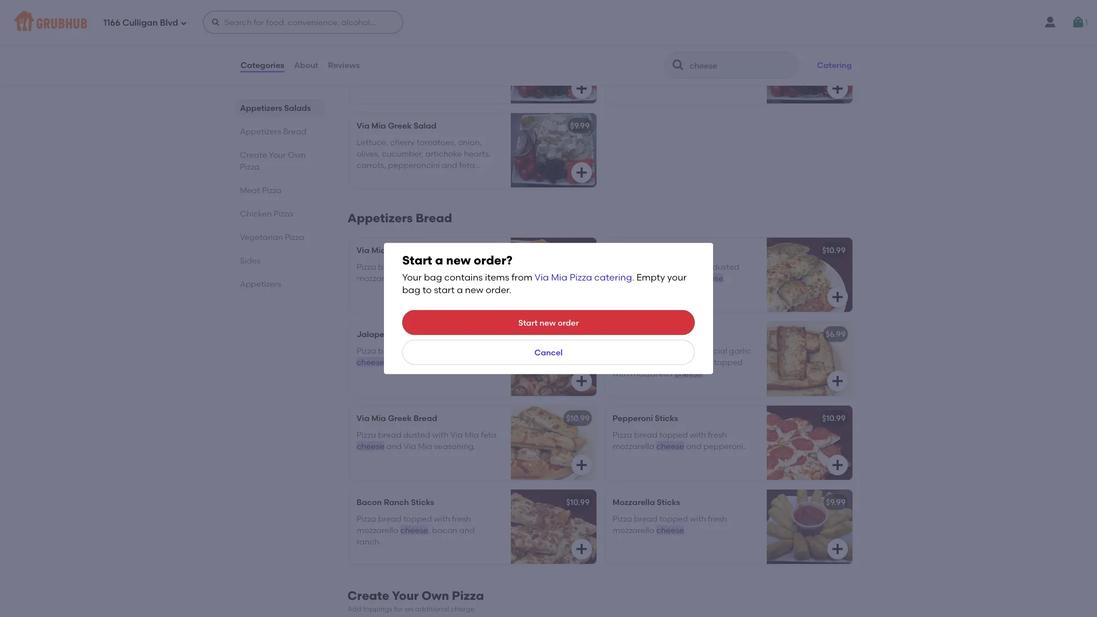 Task type: vqa. For each thing, say whether or not it's contained in the screenshot.


Task type: describe. For each thing, give the bounding box(es) containing it.
bacon
[[432, 525, 457, 535]]

lettuce, for lettuce, cherry tomatoes, onion, olives, cucumber, artichoke hearts, carrots, pepperoncini and feta .
[[357, 137, 388, 147]]

pizza bread dusted with via mia feta cheese and via mia seasoning.
[[357, 430, 496, 451]]

appetizers bread inside tab
[[240, 126, 306, 136]]

bread up pizza bread dusted with via mia feta cheese and via mia seasoning.
[[414, 413, 437, 423]]

pepperoni.
[[704, 441, 746, 451]]

olives, inside lettuce, cherry tomatoes, onion, olives, cucumber, artichoke hearts, carrots, pepperoncini and feta .
[[357, 149, 380, 158]]

via mia greek bread image
[[511, 406, 597, 480]]

Search Via Mia Pizza search field
[[689, 60, 776, 71]]

via mia greek salad
[[357, 121, 436, 131]]

your for create your own pizza add toppings for an additional charge.
[[392, 589, 419, 603]]

cheese and pepperoni.
[[656, 441, 746, 451]]

toppings
[[363, 605, 392, 613]]

svg image for via mia greek salad
[[575, 166, 589, 179]]

feta inside pizza bread dusted with via mia feta cheese and via mia seasoning.
[[481, 430, 496, 439]]

charge.
[[451, 605, 476, 613]]

order.
[[486, 284, 512, 295]]

chicken
[[240, 209, 272, 218]]

jalapeno
[[428, 357, 462, 367]]

bag inside the empty your bag to start a new order.
[[402, 284, 420, 295]]

a inside the empty your bag to start a new order.
[[457, 284, 463, 295]]

cheese left bacon
[[400, 525, 428, 535]]

dusted inside pizza bread, pesto sauce, dusted with fresh mozzarella
[[713, 262, 740, 271]]

cherry
[[390, 137, 415, 147]]

, olives, pepperoncini and carrots.
[[357, 65, 483, 86]]

mozzarella for mozzarella sticks
[[613, 525, 655, 535]]

and inside , olives, pepperoncini and carrots.
[[468, 65, 483, 74]]

carrots. inside ", artichoke hearts, olives, cucumber, pepperoncini and carrots."
[[684, 76, 713, 86]]

pizza down the meat pizza tab
[[274, 209, 293, 218]]

mia up pizza bread dusted with via mia feta cheese and via mia seasoning.
[[371, 413, 386, 423]]

and inside , bacon and ranch.
[[459, 525, 475, 535]]

appetizers tab
[[240, 278, 320, 290]]

mozzarella
[[613, 497, 655, 507]]

mozzarella for bacon ranch sticks
[[357, 525, 399, 535]]

your bag contains items from via mia pizza catering .
[[402, 271, 634, 283]]

garlic
[[613, 329, 637, 339]]

mia up seasoning.
[[465, 430, 479, 439]]

appetizers salads
[[240, 103, 311, 113]]

pepperoni sticks
[[613, 413, 678, 423]]

tomatoes, inside lettuce, cherry tomatoes, onion, olives, cucumber, artichoke hearts, carrots, pepperoncini and feta .
[[417, 137, 456, 147]]

cheese inside 'pizza bread, topped with mozarella cheese and sliced jalapeno peppers.'
[[357, 357, 384, 367]]

fresh for bacon ranch sticks
[[452, 514, 471, 523]]

pesto
[[662, 262, 683, 271]]

svg image inside main navigation navigation
[[180, 20, 187, 27]]

1/2
[[613, 346, 624, 355]]

pizza bread topped with fresh mozzarella for pepperoni sticks
[[613, 430, 727, 451]]

hearts, inside ", artichoke hearts, olives, cucumber, pepperoncini and carrots."
[[651, 65, 678, 74]]

reviews button
[[328, 45, 360, 86]]

bread, for and
[[378, 346, 404, 355]]

bread for mozzarella sticks
[[634, 514, 658, 523]]

bread.
[[671, 346, 697, 355]]

1166 culligan blvd
[[103, 18, 178, 28]]

cheese down mozzarella sticks
[[656, 525, 684, 535]]

via mia chef salad
[[357, 37, 432, 47]]

pepperoncini inside ", artichoke hearts, olives, cucumber, pepperoncini and carrots."
[[613, 76, 664, 86]]

chef
[[388, 37, 407, 47]]

sticks right 'ranch'
[[411, 497, 434, 507]]

start for start new order
[[518, 318, 538, 327]]

order
[[558, 318, 579, 327]]

main navigation navigation
[[0, 0, 1097, 45]]

with inside 'pizza bread, topped with mozarella cheese and sliced jalapeno peppers.'
[[436, 346, 452, 355]]

bread for pepperoni sticks
[[634, 430, 658, 439]]

$10.99 for pizza bread, topped with mozarella cheese and sliced jalapeno peppers.
[[566, 329, 590, 339]]

bread up cheesy
[[416, 211, 452, 225]]

jalapeno
[[357, 329, 394, 339]]

cheese down 'spices,'
[[675, 369, 702, 379]]

appetizers bread tab
[[240, 125, 320, 137]]

chicken pizza
[[240, 209, 293, 218]]

, bacon and ranch.
[[357, 525, 475, 547]]

mia left seasoning.
[[418, 441, 432, 451]]

catering
[[817, 60, 852, 70]]

cheese . for via mia cheesy bread
[[400, 273, 430, 283]]

about button
[[294, 45, 319, 86]]

sides
[[240, 255, 261, 265]]

pepperoncini inside , olives, pepperoncini and carrots.
[[414, 65, 466, 74]]

pizza down via mia cheesy bread at left
[[357, 262, 376, 271]]

bread up the pesto
[[668, 245, 692, 255]]

pizza inside create your own pizza
[[240, 162, 260, 171]]

cheese . for garlic bread
[[675, 369, 704, 379]]

bacon ranch sticks
[[357, 497, 434, 507]]

cheesy
[[388, 245, 417, 255]]

create for create your own pizza
[[240, 150, 267, 159]]

svg image for cheese and pepperoni.
[[831, 458, 845, 472]]

add
[[347, 605, 361, 613]]

pizza right meat
[[262, 185, 282, 195]]

meat pizza
[[240, 185, 282, 195]]

svg image for via mia greek bread
[[575, 458, 589, 472]]

for
[[394, 605, 403, 613]]

start new order button
[[402, 310, 695, 335]]

with inside pizza bread dusted with via mia feta cheese and via mia seasoning.
[[432, 430, 449, 439]]

vegetarian pizza
[[240, 232, 304, 242]]

pizza bread topped with fresh mozzarella for mozzarella sticks
[[613, 514, 727, 535]]

. for garlic bread
[[702, 369, 704, 379]]

start a new order?
[[402, 253, 513, 267]]

$10.99 for cheese and pepperoni.
[[822, 413, 846, 423]]

cheese down via mia chef salad
[[357, 65, 384, 74]]

seasoning.
[[434, 441, 476, 451]]

mia right from
[[551, 271, 568, 283]]

categories
[[241, 60, 284, 70]]

mozzarella inside pizza bread, pesto sauce, dusted with fresh mozzarella
[[652, 273, 694, 283]]

items
[[485, 271, 509, 283]]

and inside '1/2 loaf french bread. special garlic sauce and via mia spices, topped with mozzarella'
[[638, 357, 653, 367]]

lettuce, tomatoes, cheese
[[613, 53, 715, 63]]

carrots,
[[357, 160, 386, 170]]

mozzarella inside '1/2 loaf french bread. special garlic sauce and via mia spices, topped with mozzarella'
[[631, 369, 673, 379]]

$10.99 for cheese .
[[822, 245, 846, 255]]

create your own pizza add toppings for an additional charge.
[[347, 589, 484, 613]]

new inside the empty your bag to start a new order.
[[465, 284, 484, 295]]

$10.99 for pizza bread dusted with via mia feta cheese and via mia seasoning.
[[566, 413, 590, 423]]

sticks for jalapeno sticks
[[396, 329, 420, 339]]

artichoke inside lettuce, cherry tomatoes, onion, olives, cucumber, artichoke hearts, carrots, pepperoncini and feta .
[[426, 149, 462, 158]]

bacon ranch sticks image
[[511, 490, 597, 564]]

cheese . for via mia pesto bread
[[696, 273, 725, 283]]

cancel button
[[402, 340, 695, 365]]

mia left cheesy
[[371, 245, 386, 255]]

via mia greek bread
[[357, 413, 437, 423]]

create for create your own pizza add toppings for an additional charge.
[[347, 589, 389, 603]]

lettuce, cherry tomatoes, onion, olives, cucumber, artichoke hearts, carrots, pepperoncini and feta .
[[357, 137, 491, 182]]

bread inside tab
[[283, 126, 306, 136]]

appetizers up via mia cheesy bread at left
[[347, 211, 413, 225]]

peppers.
[[464, 357, 498, 367]]

sticks for pepperoni sticks
[[655, 413, 678, 423]]

topped for bacon ranch sticks
[[403, 514, 432, 523]]

mia up carrots,
[[371, 121, 386, 131]]

empty your bag to start a new order.
[[402, 271, 687, 295]]

1 horizontal spatial bag
[[424, 271, 442, 283]]

order?
[[474, 253, 513, 267]]

svg image for pizza bread, topped with mozarella cheese and sliced jalapeno peppers.
[[575, 374, 589, 388]]

mozzarella for pepperoni sticks
[[613, 441, 655, 451]]

mozarella
[[454, 346, 492, 355]]

spices,
[[686, 357, 712, 367]]

0 vertical spatial new
[[446, 253, 471, 267]]

pizza bread, pesto sauce, dusted with fresh mozzarella
[[613, 262, 740, 283]]

. for via mia cheesy bread
[[428, 273, 430, 283]]

mia left pesto
[[628, 245, 642, 255]]

appetizers down the sides
[[240, 279, 281, 289]]

start new order
[[518, 318, 579, 327]]

reviews
[[328, 60, 360, 70]]

ranch
[[384, 497, 409, 507]]

jalapeno sticks
[[357, 329, 420, 339]]

about
[[294, 60, 318, 70]]

categories button
[[240, 45, 285, 86]]

via inside '1/2 loaf french bread. special garlic sauce and via mia spices, topped with mozzarella'
[[655, 357, 668, 367]]

topped inside '1/2 loaf french bread. special garlic sauce and via mia spices, topped with mozzarella'
[[714, 357, 743, 367]]

pizza bread, topped with mozarella cheese and sliced jalapeno peppers.
[[357, 346, 498, 367]]

ranch.
[[357, 537, 381, 547]]

and inside lettuce, cherry tomatoes, onion, olives, cucumber, artichoke hearts, carrots, pepperoncini and feta .
[[442, 160, 457, 170]]

chicken pizza tab
[[240, 207, 320, 219]]

empty
[[637, 271, 665, 283]]

and inside pizza bread dusted with via mia feta cheese and via mia seasoning.
[[386, 441, 402, 451]]

from
[[512, 271, 533, 283]]

mia left garden
[[628, 37, 642, 47]]

jalapeno sticks image
[[511, 322, 597, 396]]

meat pizza tab
[[240, 184, 320, 196]]

an
[[405, 605, 413, 613]]

salad for via mia garden salad
[[676, 37, 699, 47]]

1 button
[[1072, 12, 1088, 33]]

cheese . for mozzarella sticks
[[656, 525, 686, 535]]

. inside lettuce, cherry tomatoes, onion, olives, cucumber, artichoke hearts, carrots, pepperoncini and feta .
[[384, 172, 386, 182]]

catering button
[[812, 53, 857, 78]]

cucumber, inside lettuce, cherry tomatoes, onion, olives, cucumber, artichoke hearts, carrots, pepperoncini and feta .
[[382, 149, 424, 158]]

culligan
[[122, 18, 158, 28]]



Task type: locate. For each thing, give the bounding box(es) containing it.
. for via mia pesto bread
[[723, 273, 725, 283]]

0 vertical spatial appetizers bread
[[240, 126, 306, 136]]

mia down 'bread.'
[[670, 357, 684, 367]]

salad
[[409, 37, 432, 47], [676, 37, 699, 47], [414, 121, 436, 131]]

your inside create your own pizza
[[269, 150, 286, 159]]

your inside the create your own pizza add toppings for an additional charge.
[[392, 589, 419, 603]]

bread
[[378, 262, 402, 271], [378, 430, 402, 439], [634, 430, 658, 439], [378, 514, 402, 523], [634, 514, 658, 523]]

$8.99
[[825, 37, 846, 47]]

tomatoes, down garden
[[646, 53, 686, 63]]

mozzarella down french in the right of the page
[[631, 369, 673, 379]]

appetizers inside tab
[[240, 103, 282, 113]]

greek up pizza bread dusted with via mia feta cheese and via mia seasoning.
[[388, 413, 412, 423]]

new left order
[[540, 318, 556, 327]]

0 horizontal spatial ,
[[384, 65, 387, 74]]

cheese . up the to
[[400, 273, 430, 283]]

bread down mozzarella sticks
[[634, 514, 658, 523]]

special
[[699, 346, 727, 355]]

1 vertical spatial your
[[402, 271, 422, 283]]

pizza inside pizza bread, pesto sauce, dusted with fresh mozzarella
[[613, 262, 632, 271]]

0 horizontal spatial dusted
[[403, 430, 430, 439]]

0 vertical spatial lettuce,
[[613, 53, 644, 63]]

1 vertical spatial new
[[465, 284, 484, 295]]

1 horizontal spatial lettuce,
[[613, 53, 644, 63]]

catering
[[594, 271, 632, 283]]

cheese . down mozzarella sticks
[[656, 525, 686, 535]]

via mia cheesy bread
[[357, 245, 443, 255]]

bread down bacon ranch sticks
[[378, 514, 402, 523]]

start up the to
[[402, 253, 432, 267]]

0 horizontal spatial appetizers bread
[[240, 126, 306, 136]]

0 vertical spatial cucumber,
[[705, 65, 747, 74]]

mozzarella for via mia cheesy bread
[[357, 273, 399, 283]]

fresh inside pizza bread, pesto sauce, dusted with fresh mozzarella
[[631, 273, 650, 283]]

bread, inside pizza bread, pesto sauce, dusted with fresh mozzarella
[[634, 262, 660, 271]]

salad for via mia greek salad
[[414, 121, 436, 131]]

create inside the create your own pizza add toppings for an additional charge.
[[347, 589, 389, 603]]

bread, up empty
[[634, 262, 660, 271]]

topped for pepperoni sticks
[[659, 430, 688, 439]]

sauce
[[613, 357, 636, 367]]

1 horizontal spatial a
[[457, 284, 463, 295]]

sliced
[[404, 357, 426, 367]]

0 vertical spatial own
[[288, 150, 306, 159]]

, inside , bacon and ranch.
[[428, 525, 430, 535]]

carrots. down search icon
[[684, 76, 713, 86]]

onion,
[[458, 137, 482, 147]]

artichoke
[[613, 65, 649, 74], [426, 149, 462, 158]]

appetizers bread up via mia cheesy bread at left
[[347, 211, 452, 225]]

, inside ", artichoke hearts, olives, cucumber, pepperoncini and carrots."
[[715, 53, 718, 63]]

new
[[446, 253, 471, 267], [465, 284, 484, 295], [540, 318, 556, 327]]

pizza bread topped with fresh mozzarella for bacon ranch sticks
[[357, 514, 471, 535]]

greek for bread
[[388, 413, 412, 423]]

start
[[402, 253, 432, 267], [518, 318, 538, 327]]

dusted inside pizza bread dusted with via mia feta cheese and via mia seasoning.
[[403, 430, 430, 439]]

1 horizontal spatial ,
[[428, 525, 430, 535]]

, for carrots.
[[384, 65, 387, 74]]

pepperoncini
[[414, 65, 466, 74], [613, 76, 664, 86], [388, 160, 440, 170]]

pepperoni sticks image
[[767, 406, 853, 480]]

topped for mozzarella sticks
[[659, 514, 688, 523]]

pizza inside the create your own pizza add toppings for an additional charge.
[[452, 589, 484, 603]]

create inside create your own pizza
[[240, 150, 267, 159]]

0 vertical spatial greek
[[388, 121, 412, 131]]

2 horizontal spatial olives,
[[680, 65, 703, 74]]

own inside the create your own pizza add toppings for an additional charge.
[[422, 589, 449, 603]]

pepperoncini down lettuce, tomatoes, cheese
[[613, 76, 664, 86]]

cheese down the sauce,
[[696, 273, 723, 283]]

0 vertical spatial feta
[[459, 160, 475, 170]]

cheese inside pizza bread dusted with via mia feta cheese and via mia seasoning.
[[357, 441, 384, 451]]

bread inside pizza bread dusted with via mia feta cheese and via mia seasoning.
[[378, 430, 402, 439]]

1/2 loaf french bread. special garlic sauce and via mia spices, topped with mozzarella
[[613, 346, 751, 379]]

0 vertical spatial hearts,
[[651, 65, 678, 74]]

1 vertical spatial cucumber,
[[382, 149, 424, 158]]

0 horizontal spatial bag
[[402, 284, 420, 295]]

0 horizontal spatial tomatoes,
[[417, 137, 456, 147]]

pepperoncini down cherry
[[388, 160, 440, 170]]

hearts, down onion,
[[464, 149, 491, 158]]

start
[[434, 284, 455, 295]]

2 vertical spatial ,
[[428, 525, 430, 535]]

sauce,
[[685, 262, 711, 271]]

1 horizontal spatial artichoke
[[613, 65, 649, 74]]

2 carrots. from the left
[[684, 76, 713, 86]]

0 horizontal spatial artichoke
[[426, 149, 462, 158]]

new up contains
[[446, 253, 471, 267]]

new down contains
[[465, 284, 484, 295]]

via mia pesto bread
[[613, 245, 692, 255]]

cucumber, inside ", artichoke hearts, olives, cucumber, pepperoncini and carrots."
[[705, 65, 747, 74]]

garden
[[644, 37, 674, 47]]

hearts, inside lettuce, cherry tomatoes, onion, olives, cucumber, artichoke hearts, carrots, pepperoncini and feta .
[[464, 149, 491, 158]]

carrots. down 'reviews'
[[357, 76, 386, 86]]

own down appetizers bread tab
[[288, 150, 306, 159]]

, for cucumber,
[[715, 53, 718, 63]]

1 horizontal spatial create
[[347, 589, 389, 603]]

bread, inside 'pizza bread, topped with mozarella cheese and sliced jalapeno peppers.'
[[378, 346, 404, 355]]

cheese . down the sauce,
[[696, 273, 725, 283]]

appetizers bread down appetizers salads
[[240, 126, 306, 136]]

0 vertical spatial pepperoncini
[[414, 65, 466, 74]]

your
[[667, 271, 687, 283]]

$6.99
[[826, 329, 846, 339]]

vegetarian
[[240, 232, 283, 242]]

, right search icon
[[715, 53, 718, 63]]

2 greek from the top
[[388, 413, 412, 423]]

cheese up the to
[[400, 273, 428, 283]]

topped inside 'pizza bread, topped with mozarella cheese and sliced jalapeno peppers.'
[[406, 346, 434, 355]]

1 vertical spatial greek
[[388, 413, 412, 423]]

1 horizontal spatial tomatoes,
[[646, 53, 686, 63]]

1 horizontal spatial dusted
[[713, 262, 740, 271]]

bread for via mia cheesy bread
[[378, 262, 402, 271]]

own for create your own pizza
[[288, 150, 306, 159]]

0 horizontal spatial a
[[435, 253, 443, 267]]

appetizers down appetizers salads
[[240, 126, 281, 136]]

0 vertical spatial bag
[[424, 271, 442, 283]]

pizza down chicken pizza tab
[[285, 232, 304, 242]]

olives, inside , olives, pepperoncini and carrots.
[[388, 65, 412, 74]]

salad for via mia chef salad
[[409, 37, 432, 47]]

start inside button
[[518, 318, 538, 327]]

mia
[[371, 37, 386, 47], [628, 37, 642, 47], [371, 121, 386, 131], [371, 245, 386, 255], [628, 245, 642, 255], [551, 271, 568, 283], [670, 357, 684, 367], [371, 413, 386, 423], [465, 430, 479, 439], [418, 441, 432, 451]]

fresh for via mia cheesy bread
[[452, 262, 471, 271]]

1 vertical spatial bag
[[402, 284, 420, 295]]

greek for salad
[[388, 121, 412, 131]]

0 horizontal spatial carrots.
[[357, 76, 386, 86]]

1 horizontal spatial start
[[518, 318, 538, 327]]

1 horizontal spatial bread,
[[634, 262, 660, 271]]

cheese . down 'spices,'
[[675, 369, 704, 379]]

svg image
[[180, 20, 187, 27], [831, 82, 845, 95], [831, 290, 845, 304], [575, 374, 589, 388], [831, 458, 845, 472], [575, 542, 589, 556]]

, down via mia chef salad
[[384, 65, 387, 74]]

1 vertical spatial appetizers bread
[[347, 211, 452, 225]]

1 carrots. from the left
[[357, 76, 386, 86]]

.
[[384, 172, 386, 182], [632, 271, 634, 283], [428, 273, 430, 283], [723, 273, 725, 283], [702, 369, 704, 379], [684, 525, 686, 535]]

svg image
[[1072, 15, 1085, 29], [211, 18, 220, 27], [575, 82, 589, 95], [575, 166, 589, 179], [831, 374, 845, 388], [575, 458, 589, 472], [831, 542, 845, 556]]

1 horizontal spatial feta
[[481, 430, 496, 439]]

via mia garden salad
[[613, 37, 699, 47]]

pizza down "bacon"
[[357, 514, 376, 523]]

a up start at left top
[[435, 253, 443, 267]]

svg image for cheese .
[[831, 290, 845, 304]]

pizza
[[240, 162, 260, 171], [262, 185, 282, 195], [274, 209, 293, 218], [285, 232, 304, 242], [357, 262, 376, 271], [613, 262, 632, 271], [570, 271, 592, 283], [357, 346, 376, 355], [357, 430, 376, 439], [613, 430, 632, 439], [357, 514, 376, 523], [613, 514, 632, 523], [452, 589, 484, 603]]

1 horizontal spatial cucumber,
[[705, 65, 747, 74]]

2 horizontal spatial ,
[[715, 53, 718, 63]]

pesto
[[644, 245, 666, 255]]

1 vertical spatial tomatoes,
[[417, 137, 456, 147]]

sticks right "pepperoni"
[[655, 413, 678, 423]]

tomatoes,
[[646, 53, 686, 63], [417, 137, 456, 147]]

bread,
[[634, 262, 660, 271], [378, 346, 404, 355]]

cheese
[[688, 53, 715, 63], [357, 65, 384, 74], [400, 273, 428, 283], [696, 273, 723, 283], [357, 357, 384, 367], [675, 369, 702, 379], [357, 441, 384, 451], [656, 441, 684, 451], [400, 525, 428, 535], [656, 525, 684, 535]]

0 vertical spatial create
[[240, 150, 267, 159]]

pizza bread topped with fresh mozzarella up the to
[[357, 262, 471, 283]]

bread down via mia greek bread
[[378, 430, 402, 439]]

and inside 'pizza bread, topped with mozarella cheese and sliced jalapeno peppers.'
[[386, 357, 402, 367]]

your
[[269, 150, 286, 159], [402, 271, 422, 283], [392, 589, 419, 603]]

meat
[[240, 185, 260, 195]]

svg image for via mia chef salad
[[575, 82, 589, 95]]

2 vertical spatial pepperoncini
[[388, 160, 440, 170]]

carrots. inside , olives, pepperoncini and carrots.
[[357, 76, 386, 86]]

topped for via mia cheesy bread
[[403, 262, 432, 271]]

svg image for mozzarella sticks
[[831, 542, 845, 556]]

cheese right search icon
[[688, 53, 715, 63]]

0 vertical spatial dusted
[[713, 262, 740, 271]]

$9.99 for greek
[[570, 121, 590, 131]]

your down cheesy
[[402, 271, 422, 283]]

pizza down "pepperoni"
[[613, 430, 632, 439]]

svg image for lettuce, tomatoes, cheese
[[831, 82, 845, 95]]

create your own pizza
[[240, 150, 306, 171]]

0 horizontal spatial olives,
[[357, 149, 380, 158]]

pizza down mozzarella
[[613, 514, 632, 523]]

topped down cheesy
[[403, 262, 432, 271]]

1166
[[103, 18, 120, 28]]

0 horizontal spatial lettuce,
[[357, 137, 388, 147]]

0 horizontal spatial feta
[[459, 160, 475, 170]]

bread for bacon ranch sticks
[[378, 514, 402, 523]]

olives, inside ", artichoke hearts, olives, cucumber, pepperoncini and carrots."
[[680, 65, 703, 74]]

greek
[[388, 121, 412, 131], [388, 413, 412, 423]]

mozzarella down mozzarella
[[613, 525, 655, 535]]

loaf
[[626, 346, 641, 355]]

start up cancel
[[518, 318, 538, 327]]

create up toppings
[[347, 589, 389, 603]]

1 vertical spatial ,
[[384, 65, 387, 74]]

blvd
[[160, 18, 178, 28]]

olives, up carrots,
[[357, 149, 380, 158]]

pepperoncini inside lettuce, cherry tomatoes, onion, olives, cucumber, artichoke hearts, carrots, pepperoncini and feta .
[[388, 160, 440, 170]]

own
[[288, 150, 306, 159], [422, 589, 449, 603]]

own inside create your own pizza
[[288, 150, 306, 159]]

pizza down via mia greek bread
[[357, 430, 376, 439]]

cucumber,
[[705, 65, 747, 74], [382, 149, 424, 158]]

garlic
[[729, 346, 751, 355]]

, left bacon
[[428, 525, 430, 535]]

create your own pizza tab
[[240, 149, 320, 173]]

$9.99
[[570, 37, 590, 47], [570, 121, 590, 131], [570, 245, 590, 255], [826, 497, 846, 507]]

1 vertical spatial bread,
[[378, 346, 404, 355]]

bag up the to
[[424, 271, 442, 283]]

vegetarian pizza tab
[[240, 231, 320, 243]]

hearts, down lettuce, tomatoes, cheese
[[651, 65, 678, 74]]

sides tab
[[240, 254, 320, 266]]

mozzarella sticks
[[613, 497, 680, 507]]

0 vertical spatial start
[[402, 253, 432, 267]]

cheese down jalapeno
[[357, 357, 384, 367]]

1 vertical spatial dusted
[[403, 430, 430, 439]]

1 horizontal spatial olives,
[[388, 65, 412, 74]]

with inside pizza bread, pesto sauce, dusted with fresh mozzarella
[[613, 273, 629, 283]]

pizza bread topped with fresh mozzarella for via mia cheesy bread
[[357, 262, 471, 283]]

salad right chef
[[409, 37, 432, 47]]

additional
[[415, 605, 449, 613]]

via mia cheesy bread image
[[511, 238, 597, 312]]

1 horizontal spatial hearts,
[[651, 65, 678, 74]]

0 horizontal spatial create
[[240, 150, 267, 159]]

lettuce, up carrots,
[[357, 137, 388, 147]]

pizza inside pizza bread dusted with via mia feta cheese and via mia seasoning.
[[357, 430, 376, 439]]

$9.99 for cheesy
[[570, 245, 590, 255]]

$9.99 for chef
[[570, 37, 590, 47]]

appetizers salads tab
[[240, 102, 320, 114]]

salad up search icon
[[676, 37, 699, 47]]

svg image inside 1 button
[[1072, 15, 1085, 29]]

0 horizontal spatial hearts,
[[464, 149, 491, 158]]

mozzarella down via mia cheesy bread at left
[[357, 273, 399, 283]]

mozzarella down "pepperoni"
[[613, 441, 655, 451]]

mia inside '1/2 loaf french bread. special garlic sauce and via mia spices, topped with mozzarella'
[[670, 357, 684, 367]]

via mia garden salad image
[[767, 29, 853, 103]]

carrots.
[[357, 76, 386, 86], [684, 76, 713, 86]]

bacon
[[357, 497, 382, 507]]

0 vertical spatial artichoke
[[613, 65, 649, 74]]

0 horizontal spatial start
[[402, 253, 432, 267]]

$10.99
[[822, 245, 846, 255], [566, 329, 590, 339], [566, 413, 590, 423], [822, 413, 846, 423], [566, 497, 590, 507]]

bread
[[283, 126, 306, 136], [416, 211, 452, 225], [419, 245, 443, 255], [668, 245, 692, 255], [639, 329, 662, 339], [414, 413, 437, 423]]

bag left the to
[[402, 284, 420, 295]]

2 vertical spatial your
[[392, 589, 419, 603]]

cucumber, down cherry
[[382, 149, 424, 158]]

0 horizontal spatial cucumber,
[[382, 149, 424, 158]]

new inside button
[[540, 318, 556, 327]]

0 horizontal spatial own
[[288, 150, 306, 159]]

pizza inside 'pizza bread, topped with mozarella cheese and sliced jalapeno peppers.'
[[357, 346, 376, 355]]

1 vertical spatial create
[[347, 589, 389, 603]]

1 vertical spatial artichoke
[[426, 149, 462, 158]]

1
[[1085, 17, 1088, 27]]

1 vertical spatial feta
[[481, 430, 496, 439]]

your up an
[[392, 589, 419, 603]]

1 greek from the top
[[388, 121, 412, 131]]

1 horizontal spatial own
[[422, 589, 449, 603]]

mozzarella
[[357, 273, 399, 283], [652, 273, 694, 283], [631, 369, 673, 379], [613, 441, 655, 451], [357, 525, 399, 535], [613, 525, 655, 535]]

0 vertical spatial ,
[[715, 53, 718, 63]]

a
[[435, 253, 443, 267], [457, 284, 463, 295]]

sticks for mozzarella sticks
[[657, 497, 680, 507]]

own for create your own pizza add toppings for an additional charge.
[[422, 589, 449, 603]]

pizza down jalapeno
[[357, 346, 376, 355]]

pizza up charge. at the bottom left of the page
[[452, 589, 484, 603]]

start for start a new order?
[[402, 253, 432, 267]]

cheese down pepperoni sticks
[[656, 441, 684, 451]]

mozzarella up ranch.
[[357, 525, 399, 535]]

to
[[423, 284, 432, 295]]

svg image for garlic bread
[[831, 374, 845, 388]]

and inside ", artichoke hearts, olives, cucumber, pepperoncini and carrots."
[[666, 76, 682, 86]]

create down appetizers bread tab
[[240, 150, 267, 159]]

salads
[[284, 103, 311, 113]]

via mia chef salad image
[[511, 29, 597, 103]]

2 vertical spatial new
[[540, 318, 556, 327]]

contains
[[444, 271, 483, 283]]

lettuce, for lettuce, tomatoes, cheese
[[613, 53, 644, 63]]

1 vertical spatial lettuce,
[[357, 137, 388, 147]]

dusted
[[713, 262, 740, 271], [403, 430, 430, 439]]

lettuce, inside lettuce, cherry tomatoes, onion, olives, cucumber, artichoke hearts, carrots, pepperoncini and feta .
[[357, 137, 388, 147]]

bread, down the jalapeno sticks
[[378, 346, 404, 355]]

feta inside lettuce, cherry tomatoes, onion, olives, cucumber, artichoke hearts, carrots, pepperoncini and feta .
[[459, 160, 475, 170]]

artichoke inside ", artichoke hearts, olives, cucumber, pepperoncini and carrots."
[[613, 65, 649, 74]]

topped down garlic
[[714, 357, 743, 367]]

bread right cheesy
[[419, 245, 443, 255]]

olives,
[[388, 65, 412, 74], [680, 65, 703, 74], [357, 149, 380, 158]]

0 vertical spatial bread,
[[634, 262, 660, 271]]

bread down salads
[[283, 126, 306, 136]]

via mia pesto bread image
[[767, 238, 853, 312]]

, artichoke hearts, olives, cucumber, pepperoncini and carrots.
[[613, 53, 747, 86]]

0 vertical spatial your
[[269, 150, 286, 159]]

topped up , bacon and ranch.
[[403, 514, 432, 523]]

0 horizontal spatial bread,
[[378, 346, 404, 355]]

, inside , olives, pepperoncini and carrots.
[[384, 65, 387, 74]]

with inside '1/2 loaf french bread. special garlic sauce and via mia spices, topped with mozzarella'
[[613, 369, 629, 379]]

1 horizontal spatial carrots.
[[684, 76, 713, 86]]

your for create your own pizza
[[269, 150, 286, 159]]

french
[[643, 346, 669, 355]]

garlic bread
[[613, 329, 662, 339]]

cancel
[[534, 347, 563, 357]]

pizza bread topped with fresh mozzarella down mozzarella sticks
[[613, 514, 727, 535]]

pepperoncini down via mia chef salad
[[414, 65, 466, 74]]

olives, down chef
[[388, 65, 412, 74]]

bread down pepperoni sticks
[[634, 430, 658, 439]]

fresh for pepperoni sticks
[[708, 430, 727, 439]]

topped down mozzarella sticks
[[659, 514, 688, 523]]

topped up sliced
[[406, 346, 434, 355]]

your down appetizers bread tab
[[269, 150, 286, 159]]

dusted down via mia greek bread
[[403, 430, 430, 439]]

1 vertical spatial own
[[422, 589, 449, 603]]

pepperoni
[[613, 413, 653, 423]]

bread up french in the right of the page
[[639, 329, 662, 339]]

sticks
[[396, 329, 420, 339], [655, 413, 678, 423], [411, 497, 434, 507], [657, 497, 680, 507]]

a down contains
[[457, 284, 463, 295]]

1 vertical spatial start
[[518, 318, 538, 327]]

1 horizontal spatial appetizers bread
[[347, 211, 452, 225]]

. for mozzarella sticks
[[684, 525, 686, 535]]

bread down via mia cheesy bread at left
[[378, 262, 402, 271]]

pizza left the catering on the top of page
[[570, 271, 592, 283]]

via mia greek salad image
[[511, 113, 597, 187]]

1 vertical spatial a
[[457, 284, 463, 295]]

1 vertical spatial pepperoncini
[[613, 76, 664, 86]]

0 vertical spatial tomatoes,
[[646, 53, 686, 63]]

garlic bread image
[[767, 322, 853, 396]]

lettuce, down via mia garden salad
[[613, 53, 644, 63]]

bread, for fresh
[[634, 262, 660, 271]]

cheese down via mia greek bread
[[357, 441, 384, 451]]

appetizers
[[240, 103, 282, 113], [240, 126, 281, 136], [347, 211, 413, 225], [240, 279, 281, 289]]

with
[[434, 262, 450, 271], [613, 273, 629, 283], [436, 346, 452, 355], [613, 369, 629, 379], [432, 430, 449, 439], [690, 430, 706, 439], [434, 514, 450, 523], [690, 514, 706, 523]]

mia left chef
[[371, 37, 386, 47]]

search icon image
[[671, 58, 685, 72]]

0 vertical spatial a
[[435, 253, 443, 267]]

fresh for mozzarella sticks
[[708, 514, 727, 523]]

mozzarella sticks image
[[767, 490, 853, 564]]

cucumber, right search icon
[[705, 65, 747, 74]]

1 vertical spatial hearts,
[[464, 149, 491, 158]]



